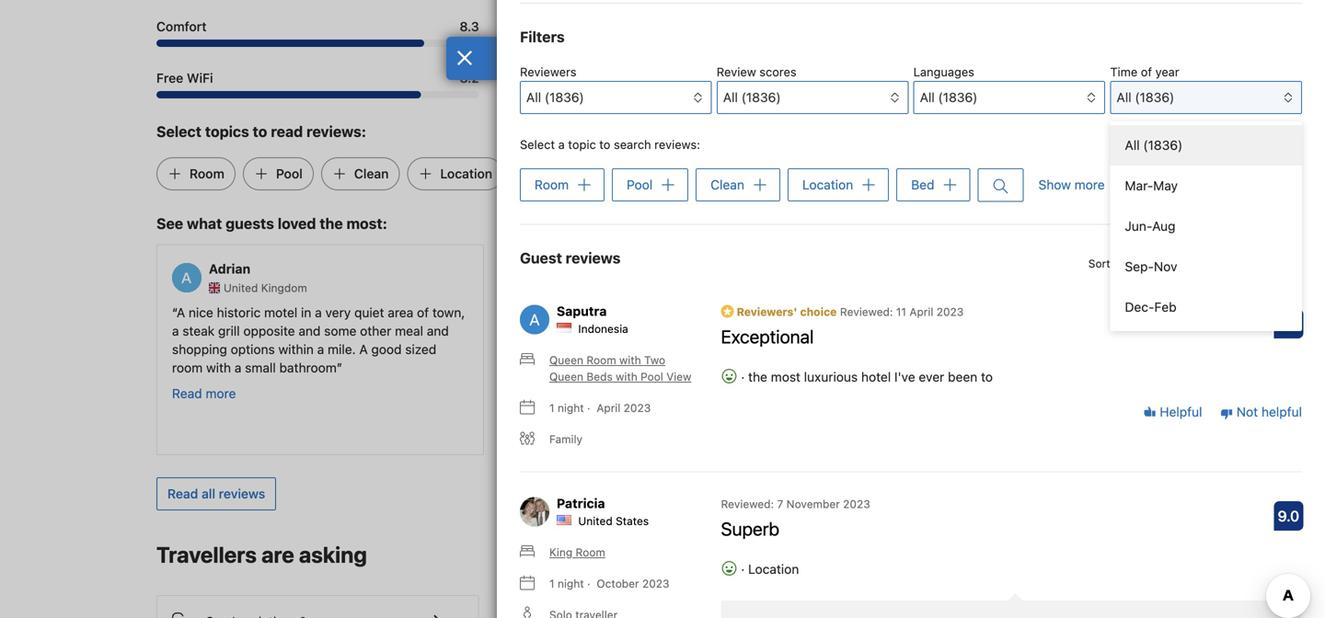 Task type: vqa. For each thing, say whether or not it's contained in the screenshot.
the middle of
yes



Task type: describe. For each thing, give the bounding box(es) containing it.
filter reviews region
[[520, 26, 1303, 331]]

king room link
[[520, 544, 606, 561]]

reviewers'
[[737, 306, 798, 318]]

night for saputra
[[558, 402, 584, 415]]

vibe.
[[1006, 305, 1035, 320]]

languages
[[914, 65, 975, 79]]

scores
[[760, 65, 797, 79]]

are
[[262, 542, 294, 568]]

read more button for great location,  just south of downtown area. very clean and comfortable.
[[515, 348, 579, 366]]

sep-nov
[[1126, 259, 1178, 274]]

larissa
[[552, 262, 597, 277]]

with left two
[[620, 354, 642, 367]]

superb
[[721, 518, 780, 540]]

search
[[614, 138, 652, 151]]

travellers are asking
[[157, 542, 367, 568]]

choice
[[801, 306, 837, 318]]

read all reviews button
[[157, 478, 276, 511]]

just
[[611, 305, 632, 320]]

a inside " retro hotel with a good vibe. a great pool (which was too hot tbh)
[[962, 305, 969, 320]]

show more button
[[1039, 169, 1106, 202]]

dec-
[[1126, 300, 1155, 315]]

room down topic
[[535, 177, 569, 192]]

free wifi 8.2 meter
[[157, 91, 479, 98]]

0 vertical spatial april
[[910, 306, 934, 318]]

free wifi
[[157, 70, 213, 85]]

most
[[771, 370, 801, 385]]

0 horizontal spatial a
[[177, 305, 185, 320]]

all for reviewers
[[527, 90, 542, 105]]

very
[[515, 324, 542, 339]]

show
[[1039, 177, 1072, 193]]

been
[[949, 370, 978, 385]]

1 night · april 2023
[[550, 402, 651, 415]]

nov
[[1155, 259, 1178, 274]]

the inside region
[[749, 370, 768, 385]]

was
[[900, 324, 924, 339]]

2023 up the hot
[[937, 306, 964, 318]]

reviews for guest
[[566, 249, 621, 267]]

sort
[[1089, 257, 1111, 270]]

feb
[[1155, 300, 1177, 315]]

1 horizontal spatial clean
[[711, 177, 745, 192]]

aug
[[1153, 219, 1176, 234]]

a left 'mile.'
[[317, 342, 324, 357]]

hotel
[[862, 370, 892, 385]]

0 horizontal spatial location
[[441, 166, 493, 181]]

view
[[667, 370, 692, 383]]

money
[[559, 19, 600, 34]]

night for patricia
[[558, 578, 584, 591]]

hotel
[[898, 305, 930, 320]]

year
[[1156, 65, 1180, 79]]

by:
[[1157, 257, 1173, 270]]

1 horizontal spatial reviews:
[[655, 138, 701, 151]]

· down the beds
[[588, 402, 591, 415]]

more for great location,  just south of downtown area. very clean and comfortable.
[[548, 349, 579, 365]]

10
[[1281, 315, 1298, 333]]

family
[[550, 433, 583, 446]]

asking
[[299, 542, 367, 568]]

scored 10 element
[[1275, 309, 1304, 339]]

town,
[[433, 305, 465, 320]]

united for united kingdom
[[224, 282, 258, 295]]

read for a nice historic motel in a very quiet area of town, a steak grill opposite and some other meal and shopping options within a mile. a good sized room with a small bathroom
[[172, 386, 202, 401]]

read for great location,  just south of downtown area. very clean and comfortable.
[[515, 349, 545, 365]]

saputra
[[557, 304, 607, 319]]

value for money 8.1 meter
[[502, 39, 824, 47]]

a right in
[[315, 305, 322, 320]]

all (1836) for time of year
[[1117, 90, 1175, 105]]

all (1836) for reviewers
[[527, 90, 585, 105]]

select for select topics to read reviews:
[[157, 123, 202, 140]]

good inside " retro hotel with a good vibe. a great pool (which was too hot tbh)
[[972, 305, 1003, 320]]

beds
[[587, 370, 613, 383]]

wifi
[[187, 70, 213, 85]]

see what guests loved the most:
[[157, 215, 388, 232]]

close image
[[457, 51, 473, 65]]

all (1836) button for languages
[[914, 81, 1106, 114]]

(1836) up may
[[1144, 138, 1183, 153]]

pool inside queen room with two queen beds with pool view
[[641, 370, 664, 383]]

travellers
[[157, 542, 257, 568]]

read more for a nice historic motel in a very quiet area of town, a steak grill opposite and some other meal and shopping options within a mile. a good sized room with a small bathroom
[[172, 386, 236, 401]]

kingdom
[[261, 282, 307, 295]]

of inside " a nice historic motel in a very quiet area of town, a steak grill opposite and some other meal and shopping options within a mile. a good sized room with a small bathroom
[[417, 305, 429, 320]]

within
[[279, 342, 314, 357]]

all for time of year
[[1117, 90, 1132, 105]]

reviewers' choice
[[734, 306, 837, 318]]

a inside " retro hotel with a good vibe. a great pool (which was too hot tbh)
[[1039, 305, 1047, 320]]

0 vertical spatial the
[[320, 215, 343, 232]]

most:
[[347, 215, 388, 232]]

comfortable.
[[606, 324, 680, 339]]

8.3
[[460, 19, 479, 34]]

very
[[326, 305, 351, 320]]

sized
[[405, 342, 437, 357]]

october
[[597, 578, 640, 591]]

guest reviews
[[520, 249, 621, 267]]

read inside button
[[168, 487, 198, 502]]

helpful
[[1262, 405, 1303, 420]]

review
[[717, 65, 757, 79]]

2 and from the left
[[427, 324, 449, 339]]

7
[[778, 498, 784, 511]]

a left topic
[[559, 138, 565, 151]]

quiet
[[355, 305, 384, 320]]

all up the mar-
[[1126, 138, 1140, 153]]

(1836) for time of year
[[1136, 90, 1175, 105]]

scored 9.0 element
[[1275, 502, 1304, 531]]

1 for saputra
[[550, 402, 555, 415]]

options
[[231, 342, 275, 357]]

united for united states
[[579, 515, 613, 528]]

mar-may
[[1126, 178, 1179, 193]]

of inside filter reviews region
[[1142, 65, 1153, 79]]

show more
[[1039, 177, 1106, 193]]

of inside " great location,  just south of downtown area. very clean and comfortable.
[[673, 305, 685, 320]]

all (1836) button for reviewers
[[520, 81, 712, 114]]

select for select a topic to search reviews:
[[520, 138, 555, 151]]

read more button for a nice historic motel in a very quiet area of town, a steak grill opposite and some other meal and shopping options within a mile. a good sized room with a small bathroom
[[172, 385, 236, 403]]

0 horizontal spatial to
[[253, 123, 267, 140]]

some
[[324, 324, 357, 339]]

a left steak
[[172, 324, 179, 339]]

motel
[[264, 305, 298, 320]]

time of year
[[1111, 65, 1180, 79]]

what
[[187, 215, 222, 232]]

area.
[[753, 305, 782, 320]]

states
[[616, 515, 649, 528]]

helpful button
[[1144, 403, 1203, 422]]

1 horizontal spatial a
[[359, 342, 368, 357]]

all
[[202, 487, 216, 502]]

time
[[1111, 65, 1138, 79]]

exceptional
[[721, 326, 814, 347]]

0 horizontal spatial clean
[[354, 166, 389, 181]]

shopping
[[172, 342, 227, 357]]

9.0
[[1279, 508, 1300, 525]]

1 vertical spatial april
[[597, 402, 621, 415]]

dec-feb
[[1126, 300, 1177, 315]]

with right the beds
[[616, 370, 638, 383]]

2 queen from the top
[[550, 370, 584, 383]]

great
[[520, 305, 553, 320]]

reviews for sort
[[1114, 257, 1154, 270]]

topic
[[568, 138, 596, 151]]



Task type: locate. For each thing, give the bounding box(es) containing it.
1 night · october 2023
[[550, 578, 670, 591]]

(1836) down languages
[[939, 90, 978, 105]]

good inside " a nice historic motel in a very quiet area of town, a steak grill opposite and some other meal and shopping options within a mile. a good sized room with a small bathroom
[[372, 342, 402, 357]]

area
[[388, 305, 414, 320]]

3 all (1836) button from the left
[[914, 81, 1106, 114]]

0 horizontal spatial of
[[417, 305, 429, 320]]

1 horizontal spatial bed
[[912, 177, 935, 192]]

more for a nice historic motel in a very quiet area of town, a steak grill opposite and some other meal and shopping options within a mile. a good sized room with a small bathroom
[[206, 386, 236, 401]]

2 horizontal spatial to
[[982, 370, 994, 385]]

of left year
[[1142, 65, 1153, 79]]

the right loved
[[320, 215, 343, 232]]

united down patricia
[[579, 515, 613, 528]]

2 " from the left
[[515, 305, 520, 320]]

2023
[[937, 306, 964, 318], [624, 402, 651, 415], [844, 498, 871, 511], [643, 578, 670, 591]]

jun-aug link
[[1111, 206, 1303, 247]]

·
[[742, 370, 745, 385], [588, 402, 591, 415], [742, 562, 745, 577], [588, 578, 591, 591]]

all (1836) down the reviewers
[[527, 90, 585, 105]]

i've
[[895, 370, 916, 385]]

sort reviews by:
[[1089, 257, 1173, 270]]

more right show
[[1075, 177, 1106, 193]]

of
[[1142, 65, 1153, 79], [417, 305, 429, 320], [673, 305, 685, 320]]

a left small
[[235, 360, 242, 376]]

free
[[157, 70, 183, 85]]

to right 'been'
[[982, 370, 994, 385]]

" a nice historic motel in a very quiet area of town, a steak grill opposite and some other meal and shopping options within a mile. a good sized room with a small bathroom
[[172, 305, 465, 376]]

" up very
[[515, 305, 520, 320]]

1 horizontal spatial read more
[[515, 349, 579, 365]]

0 vertical spatial good
[[972, 305, 1003, 320]]

0 vertical spatial night
[[558, 402, 584, 415]]

0 horizontal spatial april
[[597, 402, 621, 415]]

read more button down room
[[172, 385, 236, 403]]

list of reviews region
[[509, 280, 1314, 619]]

reviewed: up superb
[[721, 498, 774, 511]]

and down in
[[299, 324, 321, 339]]

1 queen from the top
[[550, 354, 584, 367]]

1 " from the left
[[172, 305, 177, 320]]

retro
[[863, 305, 895, 320]]

room down the topics
[[190, 166, 225, 181]]

all for review scores
[[724, 90, 738, 105]]

1 1 from the top
[[550, 402, 555, 415]]

a left nice
[[177, 305, 185, 320]]

read more down clean
[[515, 349, 579, 365]]

read
[[271, 123, 303, 140]]

see
[[157, 215, 183, 232]]

(1836)
[[545, 90, 585, 105], [742, 90, 781, 105], [939, 90, 978, 105], [1136, 90, 1175, 105], [1144, 138, 1183, 153]]

1 vertical spatial united
[[579, 515, 613, 528]]

good down other
[[372, 342, 402, 357]]

0 vertical spatial united
[[224, 282, 258, 295]]

1 vertical spatial read more button
[[172, 385, 236, 403]]

king
[[550, 546, 573, 559]]

all (1836) down languages
[[921, 90, 978, 105]]

pool down read
[[276, 166, 303, 181]]

may
[[1154, 178, 1179, 193]]

reviews left by:
[[1114, 257, 1154, 270]]

2 horizontal spatial a
[[1039, 305, 1047, 320]]

sep-
[[1126, 259, 1155, 274]]

comfort
[[157, 19, 207, 34]]

reviewed: up (which
[[841, 306, 894, 318]]

all (1836) button up select a topic to search reviews:
[[520, 81, 712, 114]]

filters
[[520, 28, 565, 46]]

to left read
[[253, 123, 267, 140]]

more down shopping
[[206, 386, 236, 401]]

topics
[[205, 123, 249, 140]]

all (1836)
[[527, 90, 585, 105], [724, 90, 781, 105], [921, 90, 978, 105], [1117, 90, 1175, 105], [1126, 138, 1183, 153]]

room up the beds
[[587, 354, 617, 367]]

" for a
[[172, 305, 177, 320]]

reviews: down free wifi 8.2 meter
[[307, 123, 366, 140]]

(1836) down the reviewers
[[545, 90, 585, 105]]

1 horizontal spatial united
[[579, 515, 613, 528]]

historic
[[217, 305, 261, 320]]

0 horizontal spatial united
[[224, 282, 258, 295]]

(1836) for reviewers
[[545, 90, 585, 105]]

1 horizontal spatial read more button
[[515, 348, 579, 366]]

all (1836) down review scores
[[724, 90, 781, 105]]

2 vertical spatial more
[[206, 386, 236, 401]]

0 vertical spatial 1
[[550, 402, 555, 415]]

1 horizontal spatial good
[[972, 305, 1003, 320]]

(1836) for review scores
[[742, 90, 781, 105]]

1 and from the left
[[299, 324, 321, 339]]

1 up the "family"
[[550, 402, 555, 415]]

steak
[[183, 324, 215, 339]]

2 horizontal spatial of
[[1142, 65, 1153, 79]]

1 horizontal spatial and
[[427, 324, 449, 339]]

the
[[320, 215, 343, 232], [749, 370, 768, 385]]

" up (which
[[857, 305, 863, 320]]

1 horizontal spatial reviews
[[566, 249, 621, 267]]

all down the reviewers
[[527, 90, 542, 105]]

1 horizontal spatial the
[[749, 370, 768, 385]]

all for languages
[[921, 90, 935, 105]]

0 horizontal spatial reviews:
[[307, 123, 366, 140]]

of right south
[[673, 305, 685, 320]]

all down languages
[[921, 90, 935, 105]]

pool down search
[[627, 177, 653, 192]]

" retro hotel with a good vibe. a great pool (which was too hot tbh)
[[857, 305, 1111, 339]]

not helpful
[[1234, 405, 1303, 420]]

night up the "family"
[[558, 402, 584, 415]]

room inside queen room with two queen beds with pool view
[[587, 354, 617, 367]]

select left the topics
[[157, 123, 202, 140]]

" for retro
[[857, 305, 863, 320]]

april down the beds
[[597, 402, 621, 415]]

" left nice
[[172, 305, 177, 320]]

1 vertical spatial good
[[372, 342, 402, 357]]

luxurious
[[805, 370, 858, 385]]

and down town,
[[427, 324, 449, 339]]

queen room with two queen beds with pool view link
[[520, 352, 699, 385]]

2 horizontal spatial and
[[580, 324, 602, 339]]

all (1836) button down scores
[[717, 81, 909, 114]]

3 " from the left
[[857, 305, 863, 320]]

1 horizontal spatial to
[[600, 138, 611, 151]]

of right area
[[417, 305, 429, 320]]

1 vertical spatial 1
[[550, 578, 555, 591]]

all (1836) button down languages
[[914, 81, 1106, 114]]

1 night from the top
[[558, 402, 584, 415]]

with inside " a nice historic motel in a very quiet area of town, a steak grill opposite and some other meal and shopping options within a mile. a good sized room with a small bathroom
[[206, 360, 231, 376]]

a
[[559, 138, 565, 151], [315, 305, 322, 320], [962, 305, 969, 320], [172, 324, 179, 339], [317, 342, 324, 357], [235, 360, 242, 376]]

all (1836) for languages
[[921, 90, 978, 105]]

read all reviews
[[168, 487, 265, 502]]

2 horizontal spatial "
[[857, 305, 863, 320]]

· left most
[[742, 370, 745, 385]]

reviewed: for reviewed: 7 november 2023
[[721, 498, 774, 511]]

(1836) down time of year
[[1136, 90, 1175, 105]]

select a topic to search reviews:
[[520, 138, 701, 151]]

guests
[[226, 215, 274, 232]]

0 vertical spatial read more button
[[515, 348, 579, 366]]

2023 right the november
[[844, 498, 871, 511]]

2 vertical spatial read
[[168, 487, 198, 502]]

3 and from the left
[[580, 324, 602, 339]]

loved
[[278, 215, 316, 232]]

(which
[[857, 324, 897, 339]]

1 horizontal spatial more
[[548, 349, 579, 365]]

2023 down queen room with two queen beds with pool view at the bottom
[[624, 402, 651, 415]]

too
[[927, 324, 947, 339]]

all (1836) button for time of year
[[1111, 81, 1303, 114]]

united kingdom image
[[209, 283, 220, 294]]

0 horizontal spatial read more
[[172, 386, 236, 401]]

" inside " retro hotel with a good vibe. a great pool (which was too hot tbh)
[[857, 305, 863, 320]]

with down shopping
[[206, 360, 231, 376]]

all (1836) link
[[1111, 125, 1303, 166]]

united inside the list of reviews region
[[579, 515, 613, 528]]

0 horizontal spatial select
[[157, 123, 202, 140]]

clean
[[545, 324, 577, 339]]

select topics to read reviews:
[[157, 123, 366, 140]]

south
[[636, 305, 669, 320]]

reviews inside button
[[219, 487, 265, 502]]

1 horizontal spatial of
[[673, 305, 685, 320]]

0 vertical spatial queen
[[550, 354, 584, 367]]

1 horizontal spatial select
[[520, 138, 555, 151]]

pool down two
[[641, 370, 664, 383]]

2 night from the top
[[558, 578, 584, 591]]

"
[[337, 360, 343, 376]]

· left the october
[[588, 578, 591, 591]]

all (1836) for review scores
[[724, 90, 781, 105]]

night
[[558, 402, 584, 415], [558, 578, 584, 591]]

this is a carousel with rotating slides. it displays featured reviews of the property. use next and previous buttons to navigate. region
[[142, 237, 1184, 463]]

0 vertical spatial read
[[515, 349, 545, 365]]

and inside " great location,  just south of downtown area. very clean and comfortable.
[[580, 324, 602, 339]]

reviews: right search
[[655, 138, 701, 151]]

read more for great location,  just south of downtown area. very clean and comfortable.
[[515, 349, 579, 365]]

location inside the list of reviews region
[[749, 562, 800, 577]]

1 horizontal spatial april
[[910, 306, 934, 318]]

reviews right guest on the top of page
[[566, 249, 621, 267]]

small
[[245, 360, 276, 376]]

great
[[1051, 305, 1082, 320]]

meal
[[395, 324, 424, 339]]

good up tbh) on the bottom right
[[972, 305, 1003, 320]]

read more button
[[515, 348, 579, 366], [172, 385, 236, 403]]

1 vertical spatial more
[[548, 349, 579, 365]]

1 vertical spatial night
[[558, 578, 584, 591]]

in
[[301, 305, 312, 320]]

read more button down clean
[[515, 348, 579, 366]]

queen down clean
[[550, 354, 584, 367]]

2 all (1836) button from the left
[[717, 81, 909, 114]]

8.2
[[460, 70, 479, 85]]

mile.
[[328, 342, 356, 357]]

not
[[1237, 405, 1259, 420]]

1 horizontal spatial reviewed:
[[841, 306, 894, 318]]

location,
[[556, 305, 607, 320]]

grill
[[218, 324, 240, 339]]

0 vertical spatial more
[[1075, 177, 1106, 193]]

1 horizontal spatial location
[[749, 562, 800, 577]]

1 vertical spatial the
[[749, 370, 768, 385]]

11
[[897, 306, 907, 318]]

adrian
[[209, 262, 251, 277]]

comfort 8.3 meter
[[157, 39, 479, 47]]

ever
[[919, 370, 945, 385]]

jun-
[[1126, 219, 1153, 234]]

downtown
[[688, 305, 749, 320]]

april right 11
[[910, 306, 934, 318]]

all (1836) button for review scores
[[717, 81, 909, 114]]

2 horizontal spatial more
[[1075, 177, 1106, 193]]

2 1 from the top
[[550, 578, 555, 591]]

read more down room
[[172, 386, 236, 401]]

the left most
[[749, 370, 768, 385]]

all (1836) down time of year
[[1117, 90, 1175, 105]]

to right topic
[[600, 138, 611, 151]]

guest
[[520, 249, 563, 267]]

4 all (1836) button from the left
[[1111, 81, 1303, 114]]

0 horizontal spatial the
[[320, 215, 343, 232]]

a
[[177, 305, 185, 320], [1039, 305, 1047, 320], [359, 342, 368, 357]]

1 vertical spatial read
[[172, 386, 202, 401]]

all down review on the top of page
[[724, 90, 738, 105]]

0 horizontal spatial good
[[372, 342, 402, 357]]

with inside " retro hotel with a good vibe. a great pool (which was too hot tbh)
[[934, 305, 959, 320]]

united kingdom
[[224, 282, 307, 295]]

and down the location,
[[580, 324, 602, 339]]

more down clean
[[548, 349, 579, 365]]

· the most luxurious hotel i've ever been to
[[738, 370, 994, 385]]

all down time
[[1117, 90, 1132, 105]]

pool
[[1085, 305, 1111, 320]]

1 for patricia
[[550, 578, 555, 591]]

read left all
[[168, 487, 198, 502]]

1 vertical spatial reviewed:
[[721, 498, 774, 511]]

queen left the beds
[[550, 370, 584, 383]]

with up too
[[934, 305, 959, 320]]

sep-nov link
[[1111, 247, 1303, 287]]

1 horizontal spatial "
[[515, 305, 520, 320]]

read down very
[[515, 349, 545, 365]]

united inside this is a carousel with rotating slides. it displays featured reviews of the property. use next and previous buttons to navigate. region
[[224, 282, 258, 295]]

(1836) down review scores
[[742, 90, 781, 105]]

1 down king
[[550, 578, 555, 591]]

2 horizontal spatial reviews
[[1114, 257, 1154, 270]]

reviews right all
[[219, 487, 265, 502]]

room
[[190, 166, 225, 181], [535, 177, 569, 192], [587, 354, 617, 367], [576, 546, 606, 559]]

" inside " great location,  just south of downtown area. very clean and comfortable.
[[515, 305, 520, 320]]

a right vibe.
[[1039, 305, 1047, 320]]

0 horizontal spatial reviewed:
[[721, 498, 774, 511]]

" inside " a nice historic motel in a very quiet area of town, a steak grill opposite and some other meal and shopping options within a mile. a good sized room with a small bathroom
[[172, 305, 177, 320]]

0 horizontal spatial more
[[206, 386, 236, 401]]

night down king room
[[558, 578, 584, 591]]

read more
[[515, 349, 579, 365], [172, 386, 236, 401]]

0 horizontal spatial read more button
[[172, 385, 236, 403]]

select left topic
[[520, 138, 555, 151]]

0 horizontal spatial "
[[172, 305, 177, 320]]

a up the hot
[[962, 305, 969, 320]]

" for great
[[515, 305, 520, 320]]

0 horizontal spatial bed
[[544, 166, 568, 181]]

room
[[172, 360, 203, 376]]

room right king
[[576, 546, 606, 559]]

0 horizontal spatial reviews
[[219, 487, 265, 502]]

pool
[[276, 166, 303, 181], [627, 177, 653, 192], [641, 370, 664, 383]]

a right 'mile.'
[[359, 342, 368, 357]]

0 vertical spatial read more
[[515, 349, 579, 365]]

queen room with two queen beds with pool view
[[550, 354, 692, 383]]

to inside the list of reviews region
[[982, 370, 994, 385]]

1 vertical spatial read more
[[172, 386, 236, 401]]

2023 right the october
[[643, 578, 670, 591]]

more inside button
[[1075, 177, 1106, 193]]

dec-feb link
[[1111, 287, 1303, 328]]

value for money
[[502, 19, 600, 34]]

" great location,  just south of downtown area. very clean and comfortable.
[[515, 305, 782, 339]]

"
[[172, 305, 177, 320], [515, 305, 520, 320], [857, 305, 863, 320]]

all (1836) up mar-may
[[1126, 138, 1183, 153]]

(1836) for languages
[[939, 90, 978, 105]]

1 vertical spatial queen
[[550, 370, 584, 383]]

more
[[1075, 177, 1106, 193], [548, 349, 579, 365], [206, 386, 236, 401]]

all (1836) button down year
[[1111, 81, 1303, 114]]

united down adrian
[[224, 282, 258, 295]]

0 vertical spatial reviewed:
[[841, 306, 894, 318]]

reviewed: for reviewed: 11 april 2023
[[841, 306, 894, 318]]

read down room
[[172, 386, 202, 401]]

0 horizontal spatial and
[[299, 324, 321, 339]]

other
[[360, 324, 392, 339]]

2 horizontal spatial location
[[803, 177, 854, 192]]

1 all (1836) button from the left
[[520, 81, 712, 114]]

value
[[502, 19, 535, 34]]

· down superb
[[742, 562, 745, 577]]



